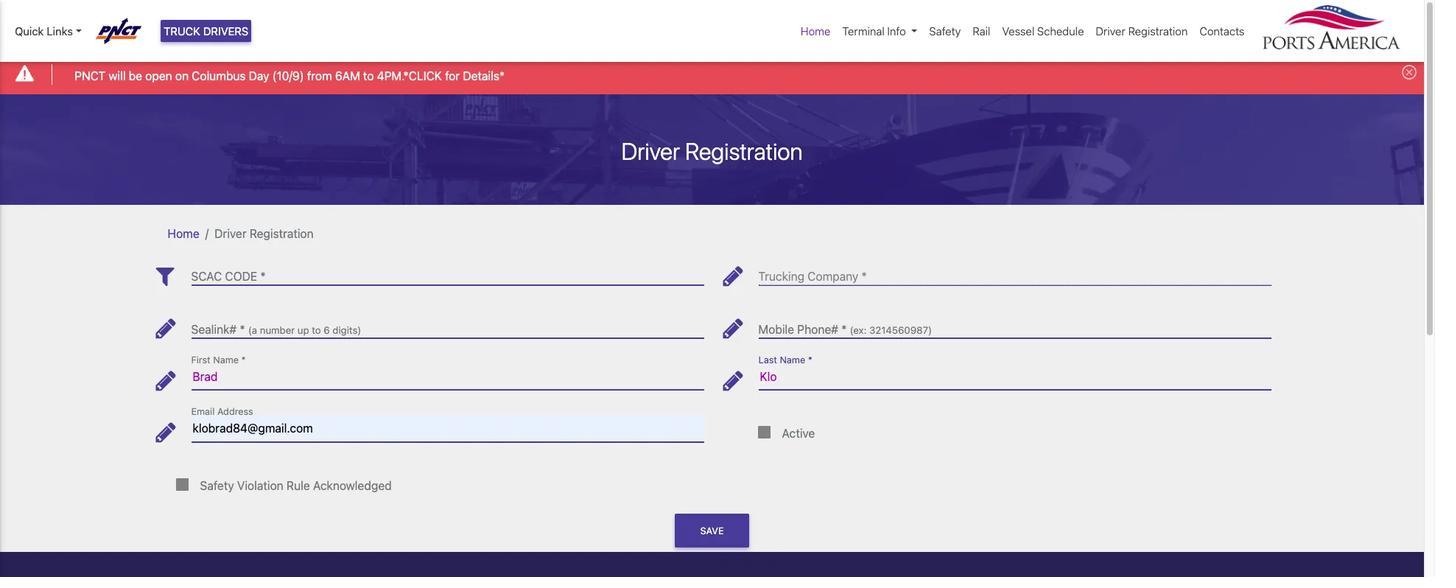 Task type: vqa. For each thing, say whether or not it's contained in the screenshot.
National
no



Task type: describe. For each thing, give the bounding box(es) containing it.
3214560987)
[[870, 324, 932, 336]]

quick links
[[15, 24, 73, 38]]

contacts
[[1200, 24, 1245, 38]]

pnct will be open on columbus day (10/9) from 6am to 4pm.*click for details* link
[[75, 67, 505, 84]]

(10/9)
[[273, 69, 304, 82]]

1 horizontal spatial driver registration
[[622, 137, 803, 165]]

digits)
[[333, 324, 361, 336]]

open
[[145, 69, 172, 82]]

last
[[759, 354, 778, 365]]

links
[[47, 24, 73, 38]]

driver registration link
[[1090, 17, 1194, 45]]

0 vertical spatial registration
[[1129, 24, 1188, 38]]

0 vertical spatial home
[[801, 24, 831, 38]]

1 vertical spatial home link
[[168, 227, 199, 240]]

close image
[[1403, 65, 1417, 80]]

0 horizontal spatial home
[[168, 227, 199, 240]]

trucking
[[759, 270, 805, 283]]

safety for safety
[[930, 24, 961, 38]]

truck
[[164, 24, 200, 38]]

first name *
[[191, 354, 246, 365]]

number
[[260, 324, 295, 336]]

scac code *
[[191, 270, 266, 283]]

terminal info link
[[837, 17, 924, 45]]

save
[[701, 525, 724, 536]]

drivers
[[203, 24, 249, 38]]

quick links link
[[15, 23, 82, 39]]

columbus
[[192, 69, 246, 82]]

details*
[[463, 69, 505, 82]]

trucking company *
[[759, 270, 867, 283]]

day
[[249, 69, 269, 82]]

0 horizontal spatial driver
[[215, 227, 247, 240]]

schedule
[[1038, 24, 1085, 38]]

6
[[324, 324, 330, 336]]

active
[[782, 427, 815, 440]]

name for last
[[780, 354, 806, 365]]

first
[[191, 354, 211, 365]]

name for first
[[213, 354, 239, 365]]

* for first name *
[[241, 354, 246, 365]]

Trucking Company * text field
[[759, 258, 1272, 285]]

vessel schedule link
[[997, 17, 1090, 45]]

will
[[109, 69, 126, 82]]

on
[[175, 69, 189, 82]]

truck drivers link
[[161, 20, 252, 42]]

be
[[129, 69, 142, 82]]

pnct will be open on columbus day (10/9) from 6am to 4pm.*click for details* alert
[[0, 54, 1425, 94]]

phone#
[[798, 323, 839, 336]]

company
[[808, 270, 859, 283]]

6am
[[335, 69, 360, 82]]

terminal info
[[843, 24, 906, 38]]

(a
[[248, 324, 257, 336]]

First Name * text field
[[191, 363, 704, 390]]

quick
[[15, 24, 44, 38]]

from
[[307, 69, 332, 82]]

* for last name *
[[808, 354, 813, 365]]

email address
[[191, 406, 253, 417]]

violation
[[237, 479, 284, 492]]



Task type: locate. For each thing, give the bounding box(es) containing it.
home left terminal
[[801, 24, 831, 38]]

0 horizontal spatial driver registration
[[215, 227, 314, 240]]

2 horizontal spatial driver registration
[[1096, 24, 1188, 38]]

registration
[[1129, 24, 1188, 38], [686, 137, 803, 165], [250, 227, 314, 240]]

info
[[888, 24, 906, 38]]

0 vertical spatial driver
[[1096, 24, 1126, 38]]

home up 'scac'
[[168, 227, 199, 240]]

0 horizontal spatial name
[[213, 354, 239, 365]]

(ex:
[[850, 324, 867, 336]]

to inside "link"
[[363, 69, 374, 82]]

SCAC CODE * search field
[[191, 258, 704, 285]]

safety left rail
[[930, 24, 961, 38]]

1 horizontal spatial to
[[363, 69, 374, 82]]

home link up 'scac'
[[168, 227, 199, 240]]

contacts link
[[1194, 17, 1251, 45]]

1 horizontal spatial home
[[801, 24, 831, 38]]

scac
[[191, 270, 222, 283]]

0 vertical spatial safety
[[930, 24, 961, 38]]

to left 6
[[312, 324, 321, 336]]

1 horizontal spatial registration
[[686, 137, 803, 165]]

address
[[217, 406, 253, 417]]

to right 6am
[[363, 69, 374, 82]]

4pm.*click
[[377, 69, 442, 82]]

Email Address text field
[[191, 415, 704, 442]]

0 horizontal spatial safety
[[200, 479, 234, 492]]

1 horizontal spatial safety
[[930, 24, 961, 38]]

vessel
[[1003, 24, 1035, 38]]

sealink# * (a number up to 6 digits)
[[191, 323, 361, 336]]

terminal
[[843, 24, 885, 38]]

rail link
[[967, 17, 997, 45]]

home link
[[795, 17, 837, 45], [168, 227, 199, 240]]

2 horizontal spatial registration
[[1129, 24, 1188, 38]]

safety
[[930, 24, 961, 38], [200, 479, 234, 492]]

last name *
[[759, 354, 813, 365]]

name right first
[[213, 354, 239, 365]]

safety for safety violation rule acknowledged
[[200, 479, 234, 492]]

* for scac code *
[[260, 270, 266, 283]]

1 name from the left
[[213, 354, 239, 365]]

sealink#
[[191, 323, 237, 336]]

driver registration
[[1096, 24, 1188, 38], [622, 137, 803, 165], [215, 227, 314, 240]]

1 horizontal spatial driver
[[622, 137, 680, 165]]

pnct
[[75, 69, 106, 82]]

1 vertical spatial registration
[[686, 137, 803, 165]]

0 vertical spatial driver registration
[[1096, 24, 1188, 38]]

mobile phone# * (ex: 3214560987)
[[759, 323, 932, 336]]

for
[[445, 69, 460, 82]]

up
[[298, 324, 309, 336]]

name right "last"
[[780, 354, 806, 365]]

save button
[[676, 514, 749, 548]]

0 vertical spatial to
[[363, 69, 374, 82]]

1 vertical spatial safety
[[200, 479, 234, 492]]

email
[[191, 406, 215, 417]]

2 vertical spatial driver registration
[[215, 227, 314, 240]]

* right code
[[260, 270, 266, 283]]

2 horizontal spatial driver
[[1096, 24, 1126, 38]]

* left (ex:
[[842, 323, 847, 336]]

rule
[[287, 479, 310, 492]]

Last Name * text field
[[759, 363, 1272, 390]]

1 vertical spatial home
[[168, 227, 199, 240]]

to inside sealink# * (a number up to 6 digits)
[[312, 324, 321, 336]]

0 horizontal spatial to
[[312, 324, 321, 336]]

0 horizontal spatial registration
[[250, 227, 314, 240]]

pnct will be open on columbus day (10/9) from 6am to 4pm.*click for details*
[[75, 69, 505, 82]]

* for mobile phone# * (ex: 3214560987)
[[842, 323, 847, 336]]

1 horizontal spatial name
[[780, 354, 806, 365]]

truck drivers
[[164, 24, 249, 38]]

mobile
[[759, 323, 795, 336]]

to
[[363, 69, 374, 82], [312, 324, 321, 336]]

1 vertical spatial driver registration
[[622, 137, 803, 165]]

1 horizontal spatial home link
[[795, 17, 837, 45]]

* right first
[[241, 354, 246, 365]]

acknowledged
[[313, 479, 392, 492]]

safety violation rule acknowledged
[[200, 479, 392, 492]]

* down the phone#
[[808, 354, 813, 365]]

safety left violation
[[200, 479, 234, 492]]

home
[[801, 24, 831, 38], [168, 227, 199, 240]]

home link left terminal
[[795, 17, 837, 45]]

rail
[[973, 24, 991, 38]]

driver
[[1096, 24, 1126, 38], [622, 137, 680, 165], [215, 227, 247, 240]]

2 name from the left
[[780, 354, 806, 365]]

* for trucking company *
[[862, 270, 867, 283]]

1 vertical spatial driver
[[622, 137, 680, 165]]

* left (a
[[240, 323, 245, 336]]

safety link
[[924, 17, 967, 45]]

2 vertical spatial registration
[[250, 227, 314, 240]]

*
[[260, 270, 266, 283], [862, 270, 867, 283], [240, 323, 245, 336], [842, 323, 847, 336], [241, 354, 246, 365], [808, 354, 813, 365]]

0 horizontal spatial home link
[[168, 227, 199, 240]]

* right the company
[[862, 270, 867, 283]]

None text field
[[191, 311, 704, 338], [759, 311, 1272, 338], [191, 311, 704, 338], [759, 311, 1272, 338]]

code
[[225, 270, 257, 283]]

vessel schedule
[[1003, 24, 1085, 38]]

1 vertical spatial to
[[312, 324, 321, 336]]

0 vertical spatial home link
[[795, 17, 837, 45]]

name
[[213, 354, 239, 365], [780, 354, 806, 365]]

2 vertical spatial driver
[[215, 227, 247, 240]]



